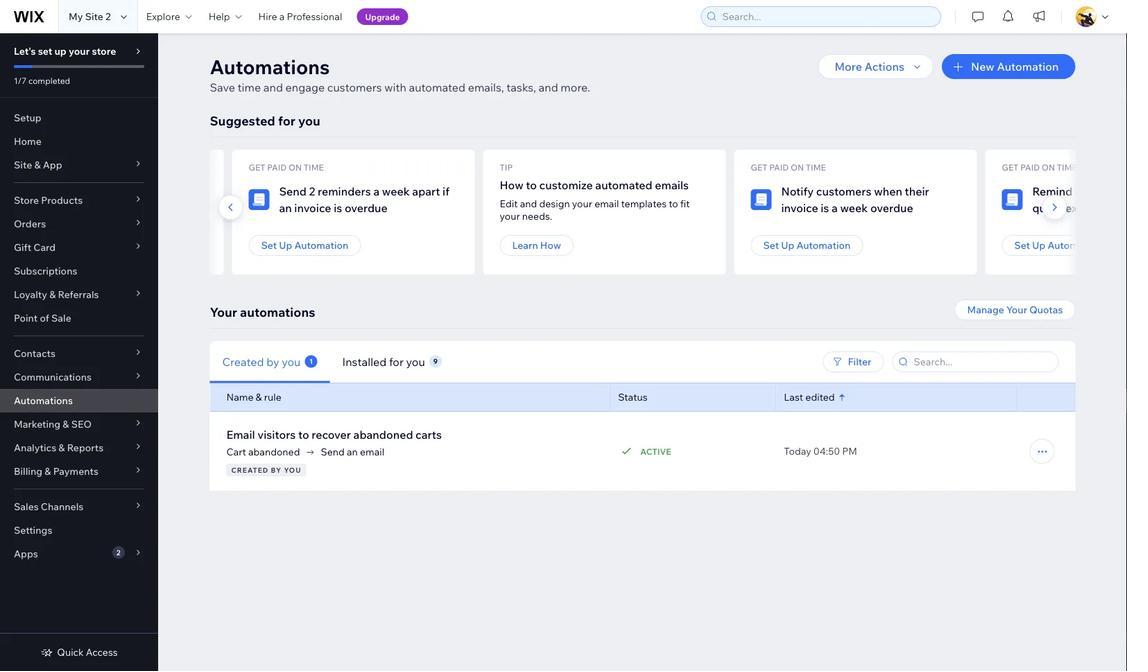 Task type: vqa. For each thing, say whether or not it's contained in the screenshot.
Valid at the right of page
no



Task type: locate. For each thing, give the bounding box(es) containing it.
1 set up automation button from the left
[[249, 235, 361, 256]]

0 horizontal spatial invoice
[[294, 201, 331, 215]]

customers inside remind customers
[[1075, 184, 1127, 198]]

1 horizontal spatial get paid on time
[[751, 162, 826, 173]]

1 set up automation from the left
[[261, 239, 348, 251]]

customers inside send 2 reminders to customers who abandon a cart
[[136, 184, 191, 198]]

& inside popup button
[[63, 418, 69, 430]]

paid up category image on the left top of the page
[[267, 162, 287, 173]]

0 horizontal spatial how
[[500, 178, 523, 192]]

0 horizontal spatial reminders
[[67, 184, 120, 198]]

0 vertical spatial email
[[594, 198, 619, 210]]

1 horizontal spatial is
[[821, 201, 829, 215]]

1 horizontal spatial automated
[[595, 178, 652, 192]]

tip how to customize automated emails edit and design your email templates to fit your needs.
[[500, 162, 690, 222]]

paid
[[267, 162, 287, 173], [769, 162, 789, 173], [1020, 162, 1040, 173]]

paid for remind
[[1020, 162, 1040, 173]]

1 up from the left
[[279, 239, 292, 251]]

abandoned up send an email at the left bottom
[[353, 428, 413, 442]]

0 vertical spatial how
[[500, 178, 523, 192]]

manage your quotas button
[[955, 300, 1075, 320]]

get for notify customers when their invoice is a week overdue
[[751, 162, 767, 173]]

1 horizontal spatial on
[[791, 162, 804, 173]]

2 up from the left
[[781, 239, 794, 251]]

get paid on time up notify
[[751, 162, 826, 173]]

1 vertical spatial an
[[347, 446, 358, 458]]

3 on from the left
[[1042, 162, 1055, 173]]

billing & payments button
[[0, 460, 158, 483]]

automation
[[997, 60, 1059, 74], [294, 239, 348, 251], [797, 239, 851, 251], [1048, 239, 1102, 251]]

2 horizontal spatial and
[[539, 80, 558, 94]]

edited
[[805, 391, 835, 403]]

0 horizontal spatial set up automation button
[[249, 235, 361, 256]]

tab list
[[210, 341, 648, 383]]

0 vertical spatial your
[[69, 45, 90, 57]]

1 horizontal spatial get
[[751, 162, 767, 173]]

paid for send
[[267, 162, 287, 173]]

new
[[971, 60, 994, 74]]

0 horizontal spatial your
[[69, 45, 90, 57]]

if
[[443, 184, 449, 198]]

2 horizontal spatial get paid on time
[[1002, 162, 1077, 173]]

time up send 2 reminders a week apart if an invoice is overdue
[[304, 162, 324, 173]]

& for analytics
[[58, 442, 65, 454]]

your left quotas
[[1006, 304, 1027, 316]]

1 horizontal spatial category image
[[1002, 189, 1023, 210]]

an inside send 2 reminders a week apart if an invoice is overdue
[[279, 201, 292, 215]]

search... field down manage
[[910, 352, 1054, 372]]

1 vertical spatial automated
[[595, 178, 652, 192]]

2 up abandon
[[58, 184, 64, 198]]

send up who
[[28, 184, 55, 198]]

is inside notify customers when their invoice is a week overdue
[[821, 201, 829, 215]]

time up notify
[[806, 162, 826, 173]]

reminders
[[67, 184, 120, 198], [318, 184, 371, 198]]

0 horizontal spatial send
[[28, 184, 55, 198]]

abandoned down the visitors
[[248, 446, 300, 458]]

week inside send 2 reminders a week apart if an invoice is overdue
[[382, 184, 410, 198]]

an
[[279, 201, 292, 215], [347, 446, 358, 458]]

tip
[[500, 162, 513, 173]]

set up automation down notify
[[763, 239, 851, 251]]

set up automation button down remind customers
[[1002, 235, 1114, 256]]

invoice right category image on the left top of the page
[[294, 201, 331, 215]]

1 vertical spatial abandoned
[[248, 446, 300, 458]]

3 get from the left
[[1002, 162, 1018, 173]]

needs.
[[522, 210, 552, 222]]

up down remind
[[1032, 239, 1045, 251]]

0 vertical spatial abandoned
[[353, 428, 413, 442]]

2 horizontal spatial get
[[1002, 162, 1018, 173]]

0 horizontal spatial overdue
[[345, 201, 388, 215]]

automated up templates
[[595, 178, 652, 192]]

0 horizontal spatial site
[[14, 159, 32, 171]]

1 horizontal spatial set up automation
[[763, 239, 851, 251]]

learn
[[512, 239, 538, 251]]

1 horizontal spatial time
[[806, 162, 826, 173]]

automation for remind customers
[[1048, 239, 1102, 251]]

automation right new
[[997, 60, 1059, 74]]

1 vertical spatial email
[[360, 446, 384, 458]]

on up notify
[[791, 162, 804, 173]]

send inside send 2 reminders to customers who abandon a cart
[[28, 184, 55, 198]]

automations
[[210, 54, 330, 79], [14, 395, 73, 407]]

category image left remind
[[1002, 189, 1023, 210]]

site down home
[[14, 159, 32, 171]]

0 horizontal spatial on
[[288, 162, 302, 173]]

1 set from the left
[[261, 239, 277, 251]]

1 horizontal spatial automations
[[210, 54, 330, 79]]

2 get paid on time from the left
[[751, 162, 826, 173]]

and inside tip how to customize automated emails edit and design your email templates to fit your needs.
[[520, 198, 537, 210]]

overdue
[[345, 201, 388, 215], [870, 201, 913, 215]]

1 horizontal spatial invoice
[[781, 201, 818, 215]]

you
[[298, 113, 320, 128], [282, 355, 301, 369], [406, 355, 425, 369]]

3 set up automation from the left
[[1014, 239, 1102, 251]]

set up automation for week
[[763, 239, 851, 251]]

04:50
[[813, 445, 840, 457]]

reports
[[67, 442, 103, 454]]

1 horizontal spatial for
[[389, 355, 404, 369]]

1 overdue from the left
[[345, 201, 388, 215]]

point of sale link
[[0, 307, 158, 330]]

your up created
[[210, 304, 237, 320]]

2 time from the left
[[806, 162, 826, 173]]

time for send
[[304, 162, 324, 173]]

automation down notify customers when their invoice is a week overdue
[[797, 239, 851, 251]]

site & app
[[14, 159, 62, 171]]

and up needs.
[[520, 198, 537, 210]]

0 horizontal spatial automations
[[14, 395, 73, 407]]

2 set up automation from the left
[[763, 239, 851, 251]]

2 set up automation button from the left
[[751, 235, 863, 256]]

2 horizontal spatial time
[[1057, 162, 1077, 173]]

0 horizontal spatial up
[[279, 239, 292, 251]]

remind customers
[[1032, 184, 1127, 215]]

week
[[382, 184, 410, 198], [840, 201, 868, 215]]

0 horizontal spatial your
[[210, 304, 237, 320]]

and right time
[[263, 80, 283, 94]]

& left app
[[34, 159, 41, 171]]

up for send 2 reminders a week apart if an invoice is overdue
[[279, 239, 292, 251]]

on for notify
[[791, 162, 804, 173]]

paid up remind
[[1020, 162, 1040, 173]]

sales
[[14, 501, 39, 513]]

1 vertical spatial site
[[14, 159, 32, 171]]

last
[[784, 391, 803, 403]]

1 horizontal spatial paid
[[769, 162, 789, 173]]

1 horizontal spatial how
[[540, 239, 561, 251]]

how down tip
[[500, 178, 523, 192]]

automations inside the automations save time and engage customers with automated emails, tasks, and more.
[[210, 54, 330, 79]]

2 horizontal spatial send
[[321, 446, 345, 458]]

a
[[279, 10, 285, 23], [373, 184, 380, 198], [101, 201, 107, 215], [832, 201, 838, 215]]

0 horizontal spatial paid
[[267, 162, 287, 173]]

2 horizontal spatial on
[[1042, 162, 1055, 173]]

0 horizontal spatial automated
[[409, 80, 465, 94]]

0 horizontal spatial and
[[263, 80, 283, 94]]

automation down send 2 reminders a week apart if an invoice is overdue
[[294, 239, 348, 251]]

home
[[14, 135, 41, 147]]

1 get paid on time from the left
[[249, 162, 324, 173]]

1 get from the left
[[249, 162, 265, 173]]

more.
[[561, 80, 590, 94]]

list
[[0, 150, 1127, 275]]

cart
[[110, 201, 131, 215]]

for down engage
[[278, 113, 295, 128]]

0 horizontal spatial get paid on time
[[249, 162, 324, 173]]

automations up time
[[210, 54, 330, 79]]

email left templates
[[594, 198, 619, 210]]

seo
[[71, 418, 92, 430]]

0 vertical spatial automated
[[409, 80, 465, 94]]

you for suggested for you
[[298, 113, 320, 128]]

& left reports
[[58, 442, 65, 454]]

search... field up more
[[718, 7, 936, 26]]

their
[[905, 184, 929, 198]]

store
[[92, 45, 116, 57]]

0 horizontal spatial set up automation
[[261, 239, 348, 251]]

set up automation down category image on the left top of the page
[[261, 239, 348, 251]]

get paid on time for send 2 reminders a week apart if an invoice is overdue
[[249, 162, 324, 173]]

today 04:50 pm
[[784, 445, 857, 457]]

learn how
[[512, 239, 561, 251]]

point
[[14, 312, 38, 324]]

1 horizontal spatial site
[[85, 10, 103, 23]]

1 horizontal spatial week
[[840, 201, 868, 215]]

completed
[[28, 75, 70, 86]]

sales channels
[[14, 501, 83, 513]]

send an email
[[321, 446, 384, 458]]

sales channels button
[[0, 495, 158, 519]]

set up automation for an
[[261, 239, 348, 251]]

time
[[304, 162, 324, 173], [806, 162, 826, 173], [1057, 162, 1077, 173]]

2 invoice from the left
[[781, 201, 818, 215]]

1 horizontal spatial set up automation button
[[751, 235, 863, 256]]

2 paid from the left
[[769, 162, 789, 173]]

hire a professional link
[[250, 0, 351, 33]]

on for send
[[288, 162, 302, 173]]

overdue inside send 2 reminders a week apart if an invoice is overdue
[[345, 201, 388, 215]]

& right billing
[[45, 465, 51, 478]]

get for send 2 reminders a week apart if an invoice is overdue
[[249, 162, 265, 173]]

set up automation button down notify
[[751, 235, 863, 256]]

& for name
[[256, 391, 262, 403]]

1 horizontal spatial and
[[520, 198, 537, 210]]

1 vertical spatial automations
[[14, 395, 73, 407]]

site inside dropdown button
[[14, 159, 32, 171]]

to up cart
[[122, 184, 133, 198]]

a inside notify customers when their invoice is a week overdue
[[832, 201, 838, 215]]

2 category image from the left
[[1002, 189, 1023, 210]]

1 vertical spatial for
[[389, 355, 404, 369]]

0 horizontal spatial for
[[278, 113, 295, 128]]

created
[[231, 466, 269, 474]]

point of sale
[[14, 312, 71, 324]]

1 horizontal spatial reminders
[[318, 184, 371, 198]]

1 horizontal spatial up
[[781, 239, 794, 251]]

site
[[85, 10, 103, 23], [14, 159, 32, 171]]

automations save time and engage customers with automated emails, tasks, and more.
[[210, 54, 590, 94]]

category image left notify
[[751, 189, 772, 210]]

by
[[266, 355, 279, 369]]

1 horizontal spatial email
[[594, 198, 619, 210]]

an down "email visitors to recover abandoned carts"
[[347, 446, 358, 458]]

learn how button
[[500, 235, 573, 256]]

0 vertical spatial automations
[[210, 54, 330, 79]]

0 horizontal spatial an
[[279, 201, 292, 215]]

send 2 reminders to customers who abandon a cart
[[28, 184, 191, 215]]

automations
[[240, 304, 315, 320]]

3 up from the left
[[1032, 239, 1045, 251]]

contacts button
[[0, 342, 158, 365]]

reminders for invoice
[[318, 184, 371, 198]]

a inside send 2 reminders to customers who abandon a cart
[[101, 201, 107, 215]]

analytics
[[14, 442, 56, 454]]

1 horizontal spatial set
[[763, 239, 779, 251]]

0 horizontal spatial time
[[304, 162, 324, 173]]

get paid on time up category image on the left top of the page
[[249, 162, 324, 173]]

& for marketing
[[63, 418, 69, 430]]

2 set from the left
[[763, 239, 779, 251]]

referrals
[[58, 289, 99, 301]]

paid up notify
[[769, 162, 789, 173]]

0 horizontal spatial get
[[249, 162, 265, 173]]

pm
[[842, 445, 857, 457]]

2 inside send 2 reminders to customers who abandon a cart
[[58, 184, 64, 198]]

save
[[210, 80, 235, 94]]

0 vertical spatial week
[[382, 184, 410, 198]]

created by you
[[231, 466, 301, 474]]

loyalty & referrals
[[14, 289, 99, 301]]

an right category image on the left top of the page
[[279, 201, 292, 215]]

0 horizontal spatial set
[[261, 239, 277, 251]]

3 time from the left
[[1057, 162, 1077, 173]]

1 reminders from the left
[[67, 184, 120, 198]]

how for tip how to customize automated emails edit and design your email templates to fit your needs.
[[500, 178, 523, 192]]

your
[[69, 45, 90, 57], [572, 198, 592, 210], [500, 210, 520, 222]]

2 horizontal spatial set up automation button
[[1002, 235, 1114, 256]]

created
[[222, 355, 264, 369]]

1 your from the left
[[1006, 304, 1027, 316]]

automation down remind customers
[[1048, 239, 1102, 251]]

& right loyalty
[[49, 289, 56, 301]]

2 reminders from the left
[[318, 184, 371, 198]]

let's set up your store
[[14, 45, 116, 57]]

on up remind
[[1042, 162, 1055, 173]]

how right learn
[[540, 239, 561, 251]]

category image
[[751, 189, 772, 210], [1002, 189, 1023, 210]]

category image
[[249, 189, 269, 210]]

2 on from the left
[[791, 162, 804, 173]]

1 vertical spatial your
[[572, 198, 592, 210]]

for right installed
[[389, 355, 404, 369]]

send inside send 2 reminders a week apart if an invoice is overdue
[[279, 184, 307, 198]]

0 horizontal spatial category image
[[751, 189, 772, 210]]

set
[[261, 239, 277, 251], [763, 239, 779, 251], [1014, 239, 1030, 251]]

& inside dropdown button
[[58, 442, 65, 454]]

you left 9
[[406, 355, 425, 369]]

2 inside send 2 reminders a week apart if an invoice is overdue
[[309, 184, 315, 198]]

up up automations at the top
[[279, 239, 292, 251]]

& for billing
[[45, 465, 51, 478]]

& for site
[[34, 159, 41, 171]]

& left "rule"
[[256, 391, 262, 403]]

2 down 'settings' link
[[116, 548, 120, 557]]

invoice down notify
[[781, 201, 818, 215]]

you right by
[[282, 355, 301, 369]]

site right my
[[85, 10, 103, 23]]

1 horizontal spatial send
[[279, 184, 307, 198]]

1 horizontal spatial your
[[500, 210, 520, 222]]

you down engage
[[298, 113, 320, 128]]

0 horizontal spatial abandoned
[[248, 446, 300, 458]]

emails,
[[468, 80, 504, 94]]

how inside button
[[540, 239, 561, 251]]

automated
[[409, 80, 465, 94], [595, 178, 652, 192]]

name
[[226, 391, 253, 403]]

how inside tip how to customize automated emails edit and design your email templates to fit your needs.
[[500, 178, 523, 192]]

your down edit
[[500, 210, 520, 222]]

2 horizontal spatial set
[[1014, 239, 1030, 251]]

how
[[500, 178, 523, 192], [540, 239, 561, 251]]

0 vertical spatial site
[[85, 10, 103, 23]]

2 get from the left
[[751, 162, 767, 173]]

0 horizontal spatial is
[[334, 201, 342, 215]]

Search... field
[[718, 7, 936, 26], [910, 352, 1054, 372]]

get paid on time up remind
[[1002, 162, 1077, 173]]

9
[[433, 357, 438, 366]]

access
[[86, 646, 118, 659]]

your down customize on the top of page
[[572, 198, 592, 210]]

1 vertical spatial how
[[540, 239, 561, 251]]

0 vertical spatial an
[[279, 201, 292, 215]]

1 invoice from the left
[[294, 201, 331, 215]]

1 is from the left
[[334, 201, 342, 215]]

automated right with
[[409, 80, 465, 94]]

tab list containing created by you
[[210, 341, 648, 383]]

1 horizontal spatial abandoned
[[353, 428, 413, 442]]

edit
[[500, 198, 518, 210]]

up down notify
[[781, 239, 794, 251]]

your right 'up'
[[69, 45, 90, 57]]

customers inside the automations save time and engage customers with automated emails, tasks, and more.
[[327, 80, 382, 94]]

2 right category image on the left top of the page
[[309, 184, 315, 198]]

reminders inside send 2 reminders to customers who abandon a cart
[[67, 184, 120, 198]]

set up automation down remind customers
[[1014, 239, 1102, 251]]

invoice inside send 2 reminders a week apart if an invoice is overdue
[[294, 201, 331, 215]]

email down "email visitors to recover abandoned carts"
[[360, 446, 384, 458]]

and left more.
[[539, 80, 558, 94]]

1 horizontal spatial your
[[1006, 304, 1027, 316]]

cart
[[226, 446, 246, 458]]

& left seo
[[63, 418, 69, 430]]

3 paid from the left
[[1020, 162, 1040, 173]]

set up automation button down category image on the left top of the page
[[249, 235, 361, 256]]

2 horizontal spatial set up automation
[[1014, 239, 1102, 251]]

email visitors to recover abandoned carts
[[226, 428, 442, 442]]

1/7 completed
[[14, 75, 70, 86]]

send down 'recover'
[[321, 446, 345, 458]]

2 overdue from the left
[[870, 201, 913, 215]]

2 right my
[[105, 10, 111, 23]]

1 category image from the left
[[751, 189, 772, 210]]

2 horizontal spatial paid
[[1020, 162, 1040, 173]]

2 is from the left
[[821, 201, 829, 215]]

for for installed
[[389, 355, 404, 369]]

0 horizontal spatial week
[[382, 184, 410, 198]]

3 set from the left
[[1014, 239, 1030, 251]]

1 vertical spatial week
[[840, 201, 868, 215]]

1 on from the left
[[288, 162, 302, 173]]

automations up marketing
[[14, 395, 73, 407]]

send right category image on the left top of the page
[[279, 184, 307, 198]]

1 horizontal spatial overdue
[[870, 201, 913, 215]]

time up remind
[[1057, 162, 1077, 173]]

1 paid from the left
[[267, 162, 287, 173]]

on down "suggested for you"
[[288, 162, 302, 173]]

3 get paid on time from the left
[[1002, 162, 1077, 173]]

1 time from the left
[[304, 162, 324, 173]]

hire
[[258, 10, 277, 23]]

0 vertical spatial for
[[278, 113, 295, 128]]

send
[[28, 184, 55, 198], [279, 184, 307, 198], [321, 446, 345, 458]]

on
[[288, 162, 302, 173], [791, 162, 804, 173], [1042, 162, 1055, 173]]

apps
[[14, 548, 38, 560]]

set for send 2 reminders a week apart if an invoice is overdue
[[261, 239, 277, 251]]

reminders inside send 2 reminders a week apart if an invoice is overdue
[[318, 184, 371, 198]]

2 horizontal spatial up
[[1032, 239, 1045, 251]]

automations inside sidebar element
[[14, 395, 73, 407]]



Task type: describe. For each thing, give the bounding box(es) containing it.
more actions
[[835, 60, 904, 74]]

quick access
[[57, 646, 118, 659]]

gift
[[14, 241, 31, 253]]

2 your from the left
[[210, 304, 237, 320]]

email inside tip how to customize automated emails edit and design your email templates to fit your needs.
[[594, 198, 619, 210]]

your inside button
[[1006, 304, 1027, 316]]

of
[[40, 312, 49, 324]]

quotas
[[1029, 304, 1063, 316]]

new automation button
[[942, 54, 1075, 79]]

automation for notify customers when their invoice is a week overdue
[[797, 239, 851, 251]]

remind
[[1032, 184, 1072, 198]]

time for notify
[[806, 162, 826, 173]]

time
[[238, 80, 261, 94]]

paid for notify
[[769, 162, 789, 173]]

category image for notify
[[751, 189, 772, 210]]

suggested
[[210, 113, 275, 128]]

automated inside tip how to customize automated emails edit and design your email templates to fit your needs.
[[595, 178, 652, 192]]

quick access button
[[40, 646, 118, 659]]

analytics & reports
[[14, 442, 103, 454]]

payments
[[53, 465, 98, 478]]

1 horizontal spatial an
[[347, 446, 358, 458]]

engage
[[285, 80, 325, 94]]

2 horizontal spatial your
[[572, 198, 592, 210]]

on for remind
[[1042, 162, 1055, 173]]

orders button
[[0, 212, 158, 236]]

send for send an email
[[321, 446, 345, 458]]

settings
[[14, 524, 52, 536]]

products
[[41, 194, 83, 206]]

store products button
[[0, 189, 158, 212]]

notify customers when their invoice is a week overdue
[[781, 184, 929, 215]]

marketing & seo
[[14, 418, 92, 430]]

to inside send 2 reminders to customers who abandon a cart
[[122, 184, 133, 198]]

to left "fit"
[[669, 198, 678, 210]]

orders
[[14, 218, 46, 230]]

set up automation button for week
[[751, 235, 863, 256]]

to right the visitors
[[298, 428, 309, 442]]

apart
[[412, 184, 440, 198]]

to up needs.
[[526, 178, 537, 192]]

site & app button
[[0, 153, 158, 177]]

up for notify customers when their invoice is a week overdue
[[781, 239, 794, 251]]

overdue inside notify customers when their invoice is a week overdue
[[870, 201, 913, 215]]

2 inside sidebar element
[[116, 548, 120, 557]]

store products
[[14, 194, 83, 206]]

1 vertical spatial search... field
[[910, 352, 1054, 372]]

set up automation button for an
[[249, 235, 361, 256]]

suggested for you
[[210, 113, 320, 128]]

category image for remind
[[1002, 189, 1023, 210]]

& for loyalty
[[49, 289, 56, 301]]

get paid on time for remind customers
[[1002, 162, 1077, 173]]

you
[[284, 466, 301, 474]]

professional
[[287, 10, 342, 23]]

sale
[[51, 312, 71, 324]]

1
[[309, 357, 313, 366]]

my
[[69, 10, 83, 23]]

last edited
[[784, 391, 835, 403]]

is inside send 2 reminders a week apart if an invoice is overdue
[[334, 201, 342, 215]]

set for remind customers
[[1014, 239, 1030, 251]]

billing & payments
[[14, 465, 98, 478]]

sidebar element
[[0, 33, 158, 671]]

billing
[[14, 465, 42, 478]]

3 set up automation button from the left
[[1002, 235, 1114, 256]]

a inside send 2 reminders a week apart if an invoice is overdue
[[373, 184, 380, 198]]

channels
[[41, 501, 83, 513]]

gift card
[[14, 241, 56, 253]]

rule
[[264, 391, 281, 403]]

fit
[[680, 198, 690, 210]]

by
[[271, 466, 282, 474]]

for for suggested
[[278, 113, 295, 128]]

settings link
[[0, 519, 158, 542]]

0 vertical spatial search... field
[[718, 7, 936, 26]]

design
[[539, 198, 570, 210]]

automation inside button
[[997, 60, 1059, 74]]

more actions button
[[818, 54, 933, 79]]

filter
[[848, 356, 871, 368]]

set for notify customers when their invoice is a week overdue
[[763, 239, 779, 251]]

app
[[43, 159, 62, 171]]

week inside notify customers when their invoice is a week overdue
[[840, 201, 868, 215]]

set
[[38, 45, 52, 57]]

your inside sidebar element
[[69, 45, 90, 57]]

with
[[384, 80, 406, 94]]

a inside hire a professional link
[[279, 10, 285, 23]]

marketing
[[14, 418, 60, 430]]

name & rule
[[226, 391, 281, 403]]

store
[[14, 194, 39, 206]]

installed
[[342, 355, 387, 369]]

home link
[[0, 130, 158, 153]]

setup link
[[0, 106, 158, 130]]

send for send 2 reminders to customers who abandon a cart
[[28, 184, 55, 198]]

0 horizontal spatial email
[[360, 446, 384, 458]]

automations link
[[0, 389, 158, 413]]

installed for you
[[342, 355, 425, 369]]

status
[[618, 391, 647, 403]]

my site 2
[[69, 10, 111, 23]]

cart abandoned
[[226, 446, 300, 458]]

subscriptions
[[14, 265, 77, 277]]

notify
[[781, 184, 814, 198]]

how for learn how
[[540, 239, 561, 251]]

gift card button
[[0, 236, 158, 259]]

upgrade
[[365, 11, 400, 22]]

automation for send 2 reminders a week apart if an invoice is overdue
[[294, 239, 348, 251]]

new automation
[[971, 60, 1059, 74]]

actions
[[865, 60, 904, 74]]

send for send 2 reminders a week apart if an invoice is overdue
[[279, 184, 307, 198]]

upgrade button
[[357, 8, 408, 25]]

get for remind customers
[[1002, 162, 1018, 173]]

who
[[28, 201, 50, 215]]

explore
[[146, 10, 180, 23]]

carts
[[416, 428, 442, 442]]

2 vertical spatial your
[[500, 210, 520, 222]]

invoice inside notify customers when their invoice is a week overdue
[[781, 201, 818, 215]]

send 2 reminders a week apart if an invoice is overdue
[[279, 184, 449, 215]]

automations for automations
[[14, 395, 73, 407]]

time for remind
[[1057, 162, 1077, 173]]

list containing how to customize automated emails
[[0, 150, 1127, 275]]

up for remind customers
[[1032, 239, 1045, 251]]

your automations
[[210, 304, 315, 320]]

customers inside notify customers when their invoice is a week overdue
[[816, 184, 871, 198]]

reminders for cart
[[67, 184, 120, 198]]

let's
[[14, 45, 36, 57]]

automated inside the automations save time and engage customers with automated emails, tasks, and more.
[[409, 80, 465, 94]]

help button
[[200, 0, 250, 33]]

get paid on time for notify customers when their invoice is a week overdue
[[751, 162, 826, 173]]

you for installed for you
[[406, 355, 425, 369]]

automations for automations save time and engage customers with automated emails, tasks, and more.
[[210, 54, 330, 79]]

visitors
[[258, 428, 296, 442]]

up
[[54, 45, 66, 57]]

communications button
[[0, 365, 158, 389]]

you for created by you
[[282, 355, 301, 369]]



